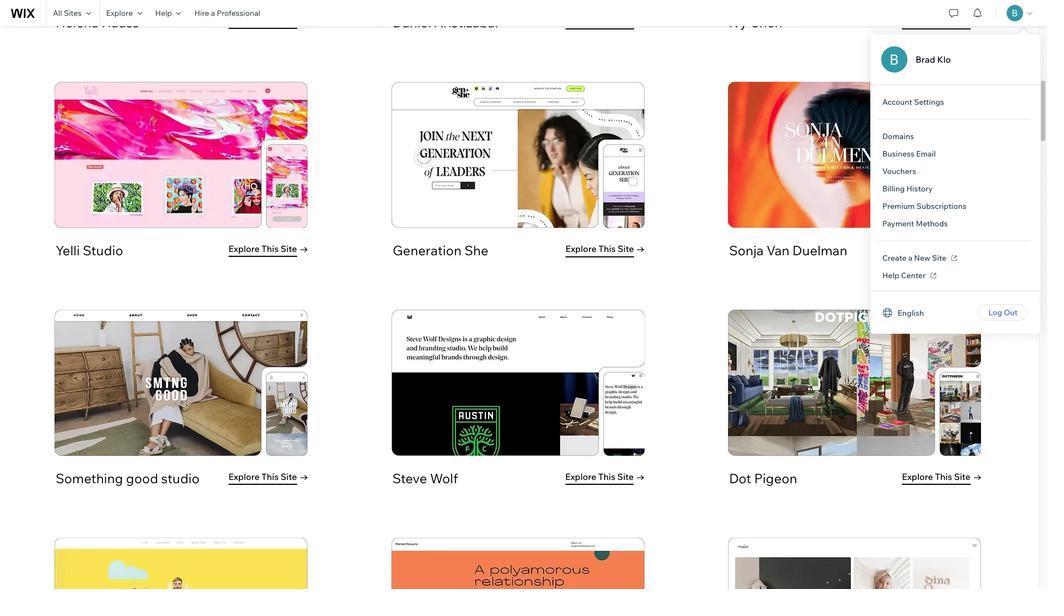 Task type: locate. For each thing, give the bounding box(es) containing it.
billing history
[[883, 184, 934, 194]]

help button
[[149, 0, 188, 26]]

a for hire
[[211, 8, 215, 18]]

account settings link
[[874, 93, 954, 111]]

help for help
[[155, 8, 172, 18]]

0 vertical spatial help
[[155, 8, 172, 18]]

methods
[[917, 219, 949, 229]]

0 horizontal spatial help
[[155, 8, 172, 18]]

a right hire
[[211, 8, 215, 18]]

subscriptions
[[917, 201, 967, 211]]

1 horizontal spatial a
[[909, 253, 913, 263]]

hire a professional
[[195, 8, 260, 18]]

domains
[[883, 132, 915, 141]]

help for help center
[[883, 271, 900, 281]]

out
[[1005, 308, 1018, 318]]

a inside hire a professional link
[[211, 8, 215, 18]]

vouchers link
[[874, 163, 926, 180]]

a for create
[[909, 253, 913, 263]]

site
[[933, 253, 947, 263]]

create
[[883, 253, 907, 263]]

klo
[[938, 54, 952, 65]]

help inside 'button'
[[155, 8, 172, 18]]

a inside create a new site link
[[909, 253, 913, 263]]

business email link
[[874, 145, 945, 163]]

log out
[[989, 308, 1018, 318]]

business email
[[883, 149, 937, 159]]

0 horizontal spatial a
[[211, 8, 215, 18]]

domains link
[[874, 128, 924, 145]]

history
[[907, 184, 934, 194]]

create a new site
[[883, 253, 947, 263]]

help
[[155, 8, 172, 18], [883, 271, 900, 281]]

a
[[211, 8, 215, 18], [909, 253, 913, 263]]

1 vertical spatial a
[[909, 253, 913, 263]]

log out link
[[979, 305, 1028, 321]]

explore
[[106, 8, 133, 18]]

email
[[917, 149, 937, 159]]

account
[[883, 97, 913, 107]]

a left new at the top right of the page
[[909, 253, 913, 263]]

billing history link
[[874, 180, 942, 198]]

business
[[883, 149, 915, 159]]

vouchers
[[883, 166, 917, 176]]

sites
[[64, 8, 82, 18]]

payment methods link
[[874, 215, 957, 233]]

0 vertical spatial a
[[211, 8, 215, 18]]

help left hire
[[155, 8, 172, 18]]

1 horizontal spatial help
[[883, 271, 900, 281]]

help down create
[[883, 271, 900, 281]]

1 vertical spatial help
[[883, 271, 900, 281]]

english link
[[874, 305, 933, 321]]



Task type: vqa. For each thing, say whether or not it's contained in the screenshot.
Api
no



Task type: describe. For each thing, give the bounding box(es) containing it.
payment methods
[[883, 219, 949, 229]]

professional
[[217, 8, 260, 18]]

help center
[[883, 271, 926, 281]]

new
[[915, 253, 931, 263]]

brad klo
[[916, 54, 952, 65]]

billing
[[883, 184, 906, 194]]

english
[[898, 308, 925, 318]]

center
[[902, 271, 926, 281]]

account settings
[[883, 97, 945, 107]]

create a new site link
[[874, 249, 966, 267]]

all sites
[[53, 8, 82, 18]]

payment
[[883, 219, 915, 229]]

premium subscriptions
[[883, 201, 967, 211]]

premium
[[883, 201, 916, 211]]

log
[[989, 308, 1003, 318]]

help center link
[[874, 267, 945, 284]]

brad
[[916, 54, 936, 65]]

all
[[53, 8, 62, 18]]

hire a professional link
[[188, 0, 267, 26]]

settings
[[915, 97, 945, 107]]

premium subscriptions link
[[874, 198, 976, 215]]

hire
[[195, 8, 209, 18]]



